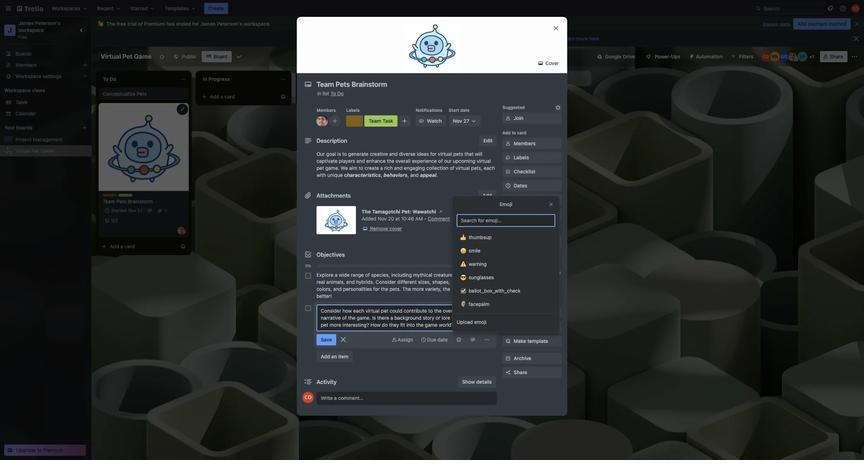 Task type: locate. For each thing, give the bounding box(es) containing it.
nov left 30
[[411, 107, 419, 112]]

1 horizontal spatial date
[[461, 108, 470, 113]]

christina overa (christinaovera) image
[[852, 4, 860, 13], [761, 52, 771, 62]]

virtual down "will"
[[477, 158, 491, 164]]

the up the 'rich'
[[387, 158, 395, 164]]

sm image for labels
[[505, 154, 512, 161]]

conceptualize pets link
[[103, 91, 185, 98]]

am
[[416, 216, 423, 222]]

of right "trial"
[[138, 21, 143, 27]]

2 horizontal spatial game
[[403, 152, 416, 158]]

sm image inside the move link
[[505, 310, 512, 317]]

team up the started: nov 27
[[118, 194, 129, 199]]

1 vertical spatial labels
[[514, 155, 529, 161]]

warning
[[469, 261, 487, 267]]

game left star or unstar board image
[[134, 53, 152, 60]]

, down engaging
[[408, 172, 409, 178]]

power- down search for emoji… text field
[[503, 229, 517, 234]]

team for team pets brainstorm 'link'
[[103, 199, 115, 205]]

power-ups inside button
[[655, 54, 681, 60]]

0 horizontal spatial power-ups
[[503, 229, 526, 234]]

1 horizontal spatial virtual
[[101, 53, 121, 60]]

0 vertical spatial pets
[[137, 91, 147, 97]]

color: bold lime, title: "team task" element up creative
[[365, 116, 398, 127]]

premium right upgrade
[[43, 448, 63, 454]]

share down archive
[[514, 370, 528, 376]]

date right due
[[438, 337, 448, 343]]

sm image right assign
[[420, 337, 427, 344]]

1 vertical spatial date
[[438, 337, 448, 343]]

james up the "free"
[[18, 20, 34, 26]]

explore for explore plans
[[764, 21, 779, 27]]

0 horizontal spatial delete link
[[455, 216, 470, 222]]

Board name text field
[[97, 51, 155, 62]]

1 horizontal spatial share
[[830, 54, 844, 60]]

color: yellow, title: none image right add members to card image
[[346, 116, 363, 127]]

james peterson (jamespeterson93) image left add members to card image
[[317, 116, 328, 127]]

archive
[[514, 356, 532, 362]]

task up creative
[[383, 118, 393, 124]]

share for the right share button
[[830, 54, 844, 60]]

virtual
[[101, 53, 121, 60], [451, 145, 466, 151], [16, 148, 30, 154]]

explore left plans
[[764, 21, 779, 27]]

20
[[388, 216, 394, 222]]

explore inside explore a wide range of species, including mythical creatures, real animals, and hybrids. consider different sizes, shapes, colors, and personalities for the pets. the more variety, the better!
[[317, 272, 334, 278]]

nov down team pets brainstorm
[[129, 208, 136, 213]]

1 vertical spatial edit
[[475, 216, 484, 222]]

is left set
[[382, 36, 386, 42]]

date up nov 27 button
[[461, 108, 470, 113]]

1 horizontal spatial color: yellow, title: none image
[[346, 116, 363, 127]]

colors,
[[317, 286, 332, 292]]

peterson's up boards 'link'
[[35, 20, 61, 26]]

0 horizontal spatial ups
[[517, 229, 526, 234]]

1 down team pets brainstorm 'link'
[[164, 208, 166, 213]]

pet down "trial"
[[122, 53, 133, 60]]

1 horizontal spatial peterson's
[[217, 21, 242, 27]]

0 horizontal spatial james peterson (jamespeterson93) image
[[317, 116, 328, 127]]

banner
[[92, 17, 865, 31]]

and down engaging
[[410, 172, 419, 178]]

2 horizontal spatial virtual
[[477, 158, 491, 164]]

1 vertical spatial more
[[413, 286, 424, 292]]

sm image for watch
[[418, 118, 425, 125]]

payment
[[808, 21, 828, 27]]

personalities
[[343, 286, 372, 292]]

0 vertical spatial team task
[[369, 118, 393, 124]]

nov 27
[[453, 118, 470, 124]]

james peterson's workspace free
[[18, 20, 62, 40]]

button
[[525, 282, 540, 288]]

sm image right power-ups button
[[686, 51, 696, 61]]

start
[[449, 108, 459, 113]]

emoji
[[500, 202, 513, 208]]

share button
[[820, 51, 848, 62], [503, 367, 562, 379]]

nov inside button
[[453, 118, 462, 124]]

james down the create button
[[200, 21, 216, 27]]

1 horizontal spatial delete link
[[473, 249, 496, 261]]

1 horizontal spatial edit
[[484, 138, 493, 144]]

members
[[16, 62, 37, 68], [317, 108, 336, 113], [514, 141, 536, 147]]

pets for team
[[116, 199, 126, 205]]

1 horizontal spatial power-ups
[[655, 54, 681, 60]]

0 vertical spatial color: bold lime, title: "team task" element
[[365, 116, 398, 127]]

sm image down emoji
[[484, 337, 491, 344]]

share button left show menu icon
[[820, 51, 848, 62]]

edit button
[[480, 135, 497, 147]]

pets for conceptualize
[[137, 91, 147, 97]]

1 vertical spatial premium
[[43, 448, 63, 454]]

drive
[[623, 54, 635, 60]]

smile link
[[457, 245, 556, 258]]

add inside button
[[798, 21, 807, 27]]

customize views image
[[235, 53, 242, 60]]

the down shapes,
[[443, 286, 451, 292]]

list inside button
[[539, 75, 546, 81]]

0 horizontal spatial ,
[[381, 172, 382, 178]]

power-
[[655, 54, 672, 60], [503, 229, 517, 234]]

sm image inside labels link
[[505, 154, 512, 161]]

ups left the "automation" button
[[672, 54, 681, 60]]

0 vertical spatial share button
[[820, 51, 848, 62]]

google
[[605, 54, 622, 60]]

share button down the archive link
[[503, 367, 562, 379]]

1 horizontal spatial board
[[420, 36, 435, 42]]

show menu image
[[852, 53, 859, 60]]

its
[[484, 36, 490, 42]]

a inside explore a wide range of species, including mythical creatures, real animals, and hybrids. consider different sizes, shapes, colors, and personalities for the pets. the more variety, the better!
[[335, 272, 338, 278]]

1 vertical spatial team task
[[118, 194, 140, 199]]

to down join
[[512, 130, 516, 136]]

move
[[514, 310, 527, 316]]

add to card
[[503, 130, 527, 136]]

sm image down 30
[[418, 118, 425, 125]]

none checkbox inside objectives group
[[305, 306, 311, 311]]

1 horizontal spatial more
[[577, 36, 588, 42]]

delete link
[[455, 216, 470, 222], [473, 249, 496, 261]]

ideas
[[417, 151, 429, 157]]

sm image inside watch button
[[418, 118, 425, 125]]

1 horizontal spatial pet
[[122, 53, 133, 60]]

is inside our goal is to generate creative and diverse ideas for virtual pets that will captivate players and enhance the overall experience of our upcoming virtual pet game. we aim to create a rich and engaging collection of virtual pets, each with unique
[[337, 151, 341, 157]]

of down our
[[450, 165, 455, 171]]

0 vertical spatial share
[[830, 54, 844, 60]]

animals,
[[326, 279, 345, 285]]

0 horizontal spatial list
[[323, 91, 329, 97]]

the down the different
[[402, 286, 411, 292]]

0 vertical spatial task
[[383, 118, 393, 124]]

labels inside labels link
[[514, 155, 529, 161]]

virtual up upcoming
[[451, 145, 466, 151]]

1 vertical spatial james peterson (jamespeterson93) image
[[317, 116, 328, 127]]

james inside james peterson's workspace free
[[18, 20, 34, 26]]

virtual pet game link
[[16, 148, 87, 155]]

james peterson (jamespeterson93) image
[[789, 52, 799, 62], [317, 116, 328, 127]]

1 horizontal spatial ups
[[672, 54, 681, 60]]

2 horizontal spatial the
[[402, 286, 411, 292]]

domain
[[425, 145, 442, 151]]

admins
[[436, 36, 454, 42]]

christina overa (christinaovera) image right the open information menu image
[[852, 4, 860, 13]]

unique
[[328, 172, 343, 178]]

color: yellow, title: none image up started:
[[103, 194, 117, 197]]

sm image inside join link
[[505, 115, 512, 122]]

james peterson (jamespeterson93) image left + in the top right of the page
[[789, 52, 799, 62]]

edit up each
[[484, 138, 493, 144]]

add board image
[[82, 125, 87, 131]]

0 horizontal spatial at
[[396, 216, 400, 222]]

1 vertical spatial 27
[[138, 208, 142, 213]]

0 horizontal spatial members link
[[0, 60, 92, 71]]

upload emoji
[[457, 320, 487, 326]]

for right the domain
[[443, 145, 449, 151]]

ups down custom
[[517, 229, 526, 234]]

👋
[[97, 21, 104, 27]]

1 vertical spatial at
[[396, 216, 400, 222]]

explore up real
[[317, 272, 334, 278]]

virtual up our
[[438, 151, 452, 157]]

nov down the start date
[[453, 118, 462, 124]]

0 vertical spatial .
[[269, 21, 271, 27]]

1 horizontal spatial 27
[[464, 118, 470, 124]]

and up overall
[[389, 151, 398, 157]]

generate
[[348, 151, 369, 157]]

method
[[830, 21, 847, 27]]

due date
[[427, 337, 448, 343]]

0 horizontal spatial more
[[413, 286, 424, 292]]

to
[[396, 36, 401, 42], [512, 130, 516, 136], [342, 151, 347, 157], [359, 165, 363, 171], [37, 448, 42, 454]]

0 horizontal spatial date
[[438, 337, 448, 343]]

0 vertical spatial workspace
[[244, 21, 269, 27]]

peterson's inside 'banner'
[[217, 21, 242, 27]]

virtual down the project
[[16, 148, 30, 154]]

added nov 20 at 10:46 am
[[362, 216, 423, 222]]

power- right drive
[[655, 54, 672, 60]]

members up add members to card image
[[317, 108, 336, 113]]

christina overa (christinaovera) image left gary orlando (garyorlando) icon
[[761, 52, 771, 62]]

virtual inside securing domain for virtual pet game website
[[451, 145, 466, 151]]

make template
[[514, 339, 548, 345]]

pet inside board name text field
[[122, 53, 133, 60]]

27 down brainstorm
[[138, 208, 142, 213]]

collection
[[427, 165, 449, 171]]

members link down boards
[[0, 60, 92, 71]]

2 horizontal spatial team
[[369, 118, 381, 124]]

consider
[[376, 279, 396, 285]]

calendar link
[[16, 110, 87, 117]]

delete up 'warning'
[[477, 252, 492, 258]]

team for rightmost color: bold lime, title: "team task" element
[[369, 118, 381, 124]]

2 vertical spatial members
[[514, 141, 536, 147]]

team up creative
[[369, 118, 381, 124]]

1 horizontal spatial pets
[[137, 91, 147, 97]]

0 vertical spatial list
[[539, 75, 546, 81]]

game down the management at the top of page
[[40, 148, 54, 154]]

wave image
[[97, 21, 104, 27]]

to up characteristics
[[359, 165, 363, 171]]

pet inside securing domain for virtual pet game website
[[467, 145, 474, 151]]

brainstorm
[[128, 199, 153, 205]]

an
[[332, 354, 337, 360]]

show
[[463, 379, 475, 385]]

color: bold lime, title: "team task" element
[[365, 116, 398, 127], [118, 194, 140, 199]]

of
[[138, 21, 143, 27], [438, 158, 443, 164], [450, 165, 455, 171], [365, 272, 370, 278]]

project
[[16, 137, 32, 143]]

1 horizontal spatial list
[[539, 75, 546, 81]]

0 horizontal spatial board
[[214, 54, 228, 60]]

1 vertical spatial members link
[[503, 138, 562, 149]]

at left any
[[531, 36, 536, 42]]

explore plans button
[[764, 20, 791, 29]]

characteristics , behaviors , and appeal .
[[344, 172, 438, 178]]

objectives group
[[303, 270, 497, 349]]

time.
[[547, 36, 560, 42]]

upcoming
[[453, 158, 476, 164]]

power- inside button
[[655, 54, 672, 60]]

your
[[4, 125, 15, 131]]

pets up started:
[[116, 199, 126, 205]]

peterson's inside james peterson's workspace free
[[35, 20, 61, 26]]

1 horizontal spatial christina overa (christinaovera) image
[[852, 4, 860, 13]]

Nov 30 checkbox
[[403, 105, 428, 114]]

pet inside virtual pet game link
[[32, 148, 39, 154]]

james
[[18, 20, 34, 26], [200, 21, 216, 27]]

nov inside option
[[411, 107, 419, 112]]

1 vertical spatial virtual
[[477, 158, 491, 164]]

behaviors
[[384, 172, 408, 178]]

0 horizontal spatial .
[[269, 21, 271, 27]]

wawatchi
[[413, 209, 436, 215]]

1 vertical spatial color: yellow, title: none image
[[103, 194, 117, 197]]

we
[[341, 165, 348, 171]]

board right public.
[[420, 36, 435, 42]]

,
[[381, 172, 382, 178], [408, 172, 409, 178]]

0 vertical spatial explore
[[764, 21, 779, 27]]

date inside "link"
[[438, 337, 448, 343]]

custom fields button
[[503, 211, 562, 218]]

0 vertical spatial premium
[[144, 21, 165, 27]]

share
[[830, 54, 844, 60], [514, 370, 528, 376]]

team up started:
[[103, 199, 115, 205]]

custom fields
[[514, 211, 547, 217]]

1 right notifications
[[448, 107, 450, 112]]

1 horizontal spatial game
[[134, 53, 152, 60]]

add inside "button"
[[483, 193, 492, 199]]

sm image
[[686, 51, 696, 61], [505, 115, 512, 122], [418, 118, 425, 125], [505, 154, 512, 161], [505, 168, 512, 175], [420, 337, 427, 344], [484, 337, 491, 344]]

0 horizontal spatial task
[[130, 194, 140, 199]]

explore for explore a wide range of species, including mythical creatures, real animals, and hybrids. consider different sizes, shapes, colors, and personalities for the pets. the more variety, the better!
[[317, 272, 334, 278]]

nov 30
[[411, 107, 426, 112]]

1 vertical spatial delete link
[[473, 249, 496, 261]]

pet down project management
[[32, 148, 39, 154]]

for right ideas on the left top of the page
[[430, 151, 437, 157]]

1 horizontal spatial is
[[382, 36, 386, 42]]

1 horizontal spatial power-
[[655, 54, 672, 60]]

banner containing 👋
[[92, 17, 865, 31]]

, left behaviors
[[381, 172, 382, 178]]

0 vertical spatial delete link
[[455, 216, 470, 222]]

2 , from the left
[[408, 172, 409, 178]]

team task up the started: nov 27
[[118, 194, 140, 199]]

1 horizontal spatial delete
[[477, 252, 492, 258]]

date for due date
[[438, 337, 448, 343]]

of up hybrids.
[[365, 272, 370, 278]]

sm image for automation
[[686, 51, 696, 61]]

and up behaviors
[[394, 165, 403, 171]]

0 horizontal spatial the
[[106, 21, 115, 27]]

1 vertical spatial the
[[362, 209, 371, 215]]

is
[[382, 36, 386, 42], [337, 151, 341, 157]]

delete link up 'warning'
[[473, 249, 496, 261]]

add payment method button
[[794, 18, 851, 30]]

list right another
[[539, 75, 546, 81]]

None submit
[[317, 335, 336, 346]]

0 vertical spatial power-
[[655, 54, 672, 60]]

1 vertical spatial .
[[437, 172, 438, 178]]

0 vertical spatial virtual pet game
[[101, 53, 152, 60]]

enhance
[[366, 158, 386, 164]]

notifications
[[416, 108, 443, 113]]

0 horizontal spatial virtual pet game
[[16, 148, 54, 154]]

attachment button
[[503, 194, 562, 206]]

for right ended
[[192, 21, 199, 27]]

watch
[[427, 118, 442, 124]]

virtual down upcoming
[[456, 165, 470, 171]]

gary orlando (garyorlando) image
[[780, 52, 789, 62]]

0 horizontal spatial explore
[[317, 272, 334, 278]]

pets right conceptualize
[[137, 91, 147, 97]]

1 vertical spatial task
[[130, 194, 140, 199]]

more left here
[[577, 36, 588, 42]]

game inside securing domain for virtual pet game website
[[403, 152, 416, 158]]

delete link left the edit link
[[455, 216, 470, 222]]

sm image inside checklist "link"
[[505, 168, 512, 175]]

task up the started: nov 27
[[130, 194, 140, 199]]

+ 1
[[810, 54, 815, 60]]

1 vertical spatial workspace
[[18, 27, 44, 33]]

sm image inside assign link
[[391, 337, 398, 344]]

premium
[[144, 21, 165, 27], [43, 448, 63, 454]]

range
[[351, 272, 364, 278]]

the right 👋
[[106, 21, 115, 27]]

members down add to card
[[514, 141, 536, 147]]

more
[[577, 36, 588, 42], [413, 286, 424, 292]]

2 horizontal spatial pet
[[467, 145, 474, 151]]

members link up labels link
[[503, 138, 562, 149]]

fields
[[533, 211, 547, 217]]

0 horizontal spatial team
[[103, 199, 115, 205]]

public button
[[169, 51, 201, 62]]

pets inside 'link'
[[116, 199, 126, 205]]

for inside explore a wide range of species, including mythical creatures, real animals, and hybrids. consider different sizes, shapes, colors, and personalities for the pets. the more variety, the better!
[[373, 286, 380, 292]]

explore inside button
[[764, 21, 779, 27]]

sm image for join
[[505, 115, 512, 122]]

primary element
[[0, 0, 865, 17]]

nov 27 button
[[449, 116, 481, 127]]

members link
[[0, 60, 92, 71], [503, 138, 562, 149]]

None checkbox
[[305, 306, 311, 311]]

game
[[134, 53, 152, 60], [40, 148, 54, 154], [403, 152, 416, 158]]

1 horizontal spatial team
[[118, 194, 129, 199]]

board link
[[202, 51, 232, 62]]

delete left the edit link
[[455, 216, 470, 222]]

in list to do
[[317, 91, 344, 97]]

color: bold lime, title: "team task" element up the started: nov 27
[[118, 194, 140, 199]]

0 horizontal spatial workspace
[[18, 27, 44, 33]]

0 vertical spatial christina overa (christinaovera) image
[[852, 4, 860, 13]]

sm image left join
[[505, 115, 512, 122]]

1 horizontal spatial members link
[[503, 138, 562, 149]]

members down boards
[[16, 62, 37, 68]]

premium left has
[[144, 21, 165, 27]]

virtual inside board name text field
[[101, 53, 121, 60]]

game down securing
[[403, 152, 416, 158]]

0 horizontal spatial share button
[[503, 367, 562, 379]]

team inside 'link'
[[103, 199, 115, 205]]

None text field
[[313, 78, 546, 91], [317, 305, 494, 332], [313, 78, 546, 91], [317, 305, 494, 332]]

at
[[531, 36, 536, 42], [396, 216, 400, 222]]

0 horizontal spatial pets
[[116, 199, 126, 205]]

sm image left checklist
[[505, 168, 512, 175]]

virtual pet game down project management
[[16, 148, 54, 154]]

board
[[367, 36, 381, 42]]

1 , from the left
[[381, 172, 382, 178]]

thumbsup link
[[457, 231, 556, 244]]

pets.
[[390, 286, 401, 292]]

color: yellow, title: none image
[[346, 116, 363, 127], [103, 194, 117, 197]]

custom
[[514, 211, 532, 217]]

virtual pet game inside board name text field
[[101, 53, 152, 60]]

sm image for checklist
[[505, 168, 512, 175]]

0 vertical spatial edit
[[484, 138, 493, 144]]

securing
[[403, 145, 423, 151]]

share left show menu icon
[[830, 54, 844, 60]]

virtual pet game down free
[[101, 53, 152, 60]]

trial
[[127, 21, 137, 27]]

0 vertical spatial ups
[[672, 54, 681, 60]]

virtual down wave image
[[101, 53, 121, 60]]

1 horizontal spatial ,
[[408, 172, 409, 178]]

facepalm link
[[457, 298, 556, 311]]

is right goal
[[337, 151, 341, 157]]

sm image down add to card
[[505, 154, 512, 161]]

sm image inside the "automation" button
[[686, 51, 696, 61]]

tamagotchi
[[372, 209, 401, 215]]

our
[[444, 158, 452, 164]]

0%
[[305, 264, 311, 268]]

sm image
[[537, 60, 544, 67], [555, 104, 562, 111], [505, 140, 512, 147], [437, 209, 444, 216], [362, 225, 369, 233], [505, 310, 512, 317], [391, 337, 398, 344], [456, 337, 463, 344], [470, 337, 477, 344], [505, 338, 512, 345], [505, 355, 512, 363]]

add inside button
[[321, 354, 330, 360]]



Task type: describe. For each thing, give the bounding box(es) containing it.
0 vertical spatial delete
[[455, 216, 470, 222]]

of inside explore a wide range of species, including mythical creatures, real animals, and hybrids. consider different sizes, shapes, colors, and personalities for the pets. the more variety, the better!
[[365, 272, 370, 278]]

due date link
[[417, 335, 451, 346]]

and down wide
[[346, 279, 355, 285]]

for inside securing domain for virtual pet game website
[[443, 145, 449, 151]]

1 vertical spatial board
[[214, 54, 228, 60]]

👋 the free trial of premium has ended for james peterson's workspace .
[[97, 21, 271, 27]]

checklist link
[[503, 166, 562, 178]]

1 horizontal spatial .
[[437, 172, 438, 178]]

open information menu image
[[840, 5, 847, 12]]

1 down website
[[421, 162, 423, 167]]

add members to card image
[[332, 118, 338, 125]]

with
[[317, 172, 326, 178]]

objectives
[[317, 252, 345, 258]]

1 right jeremy miller (jeremymiller198) icon
[[813, 54, 815, 60]]

Search field
[[762, 3, 823, 14]]

do
[[337, 91, 344, 97]]

0 horizontal spatial team task
[[118, 194, 140, 199]]

james peterson (jamespeterson93) image
[[178, 227, 186, 235]]

upload
[[457, 320, 473, 326]]

create
[[365, 165, 379, 171]]

for inside our goal is to generate creative and diverse ideas for virtual pets that will captivate players and enhance the overall experience of our upcoming virtual pet game. we aim to create a rich and engaging collection of virtual pets, each with unique
[[430, 151, 437, 157]]

game inside board name text field
[[134, 53, 152, 60]]

shapes,
[[433, 279, 450, 285]]

a inside our goal is to generate creative and diverse ideas for virtual pets that will captivate players and enhance the overall experience of our upcoming virtual pet game. we aim to create a rich and engaging collection of virtual pets, each with unique
[[380, 165, 383, 171]]

free
[[117, 21, 126, 27]]

date for start date
[[461, 108, 470, 113]]

make template link
[[503, 336, 562, 347]]

sm image inside due date "link"
[[420, 337, 427, 344]]

sm image inside the archive link
[[505, 355, 512, 363]]

1 horizontal spatial premium
[[144, 21, 165, 27]]

learn
[[562, 36, 575, 42]]

aim
[[349, 165, 358, 171]]

10:46
[[401, 216, 414, 222]]

the inside explore a wide range of species, including mythical creatures, real animals, and hybrids. consider different sizes, shapes, colors, and personalities for the pets. the more variety, the better!
[[402, 286, 411, 292]]

1 vertical spatial power-
[[503, 229, 517, 234]]

2 vertical spatial virtual
[[456, 165, 470, 171]]

cover link
[[535, 58, 563, 69]]

players
[[339, 158, 355, 164]]

Search for emoji… text field
[[457, 215, 556, 227]]

1 vertical spatial members
[[317, 108, 336, 113]]

sizes,
[[418, 279, 431, 285]]

public.
[[402, 36, 419, 42]]

boards
[[16, 125, 33, 131]]

automation button
[[686, 51, 727, 62]]

in
[[317, 91, 321, 97]]

star or unstar board image
[[159, 54, 165, 60]]

1 horizontal spatial team task
[[369, 118, 393, 124]]

thumbsup
[[469, 235, 492, 241]]

search image
[[756, 6, 762, 11]]

visibility
[[491, 36, 512, 42]]

google drive button
[[593, 51, 640, 62]]

including
[[391, 272, 412, 278]]

0 horizontal spatial color: yellow, title: none image
[[103, 194, 117, 197]]

and down animals, on the bottom of page
[[333, 286, 342, 292]]

1 horizontal spatial james peterson (jamespeterson93) image
[[789, 52, 799, 62]]

remove cover link
[[362, 225, 402, 233]]

pet:
[[402, 209, 412, 215]]

upload emoji link
[[453, 317, 560, 328]]

1 horizontal spatial task
[[383, 118, 393, 124]]

started:
[[111, 208, 127, 213]]

pets
[[454, 151, 464, 157]]

activity
[[317, 379, 337, 386]]

0 vertical spatial board
[[420, 36, 435, 42]]

Explore a wide range of species, including mythical creatures, real animals, and hybrids. Consider different sizes, shapes, colors, and personalities for the pets. The more variety, the better! checkbox
[[305, 273, 311, 279]]

create from template… image
[[180, 244, 186, 250]]

1 horizontal spatial color: bold lime, title: "team task" element
[[365, 116, 398, 127]]

power-ups button
[[641, 51, 685, 62]]

warning link
[[457, 258, 556, 271]]

dates
[[514, 183, 528, 189]]

pets,
[[471, 165, 483, 171]]

1 vertical spatial list
[[323, 91, 329, 97]]

team pets brainstorm link
[[103, 198, 185, 205]]

show details link
[[458, 377, 496, 388]]

archive link
[[503, 353, 562, 365]]

1 horizontal spatial the
[[362, 209, 371, 215]]

edit inside edit button
[[484, 138, 493, 144]]

set
[[387, 36, 395, 42]]

project management
[[16, 137, 63, 143]]

1 vertical spatial share button
[[503, 367, 562, 379]]

sunglasses link
[[457, 272, 556, 284]]

0 horizontal spatial virtual
[[16, 148, 30, 154]]

workspace inside james peterson's workspace free
[[18, 27, 44, 33]]

1 horizontal spatial james
[[200, 21, 216, 27]]

0 horizontal spatial members
[[16, 62, 37, 68]]

plans
[[780, 21, 791, 27]]

comment link
[[428, 216, 450, 222]]

assign link
[[388, 335, 416, 346]]

explore a wide range of species, including mythical creatures, real animals, and hybrids. consider different sizes, shapes, colors, and personalities for the pets. the more variety, the better!
[[317, 272, 457, 299]]

add button
[[514, 282, 540, 288]]

ups inside button
[[672, 54, 681, 60]]

game.
[[326, 165, 340, 171]]

christina overa (christinaovera) image inside the primary element
[[852, 4, 860, 13]]

1 horizontal spatial share button
[[820, 51, 848, 62]]

the inside our goal is to generate creative and diverse ideas for virtual pets that will captivate players and enhance the overall experience of our upcoming virtual pet game. we aim to create a rich and engaging collection of virtual pets, each with unique
[[387, 158, 395, 164]]

0 horizontal spatial game
[[40, 148, 54, 154]]

0 vertical spatial virtual
[[438, 151, 452, 157]]

added
[[362, 216, 377, 222]]

item
[[338, 354, 349, 360]]

sunglasses
[[469, 275, 494, 281]]

explore plans
[[764, 21, 791, 27]]

Write a comment text field
[[317, 392, 497, 405]]

and down generate on the left top of page
[[357, 158, 365, 164]]

1 vertical spatial ups
[[517, 229, 526, 234]]

different
[[398, 279, 417, 285]]

the down consider
[[381, 286, 388, 292]]

template
[[528, 339, 548, 345]]

more inside explore a wide range of species, including mythical creatures, real animals, and hybrids. consider different sizes, shapes, colors, and personalities for the pets. the more variety, the better!
[[413, 286, 424, 292]]

1 horizontal spatial at
[[531, 36, 536, 42]]

the tamagotchi pet: wawatchi
[[362, 209, 436, 215]]

join link
[[503, 113, 562, 124]]

ben nelson (bennelson96) image
[[770, 52, 780, 62]]

management
[[33, 137, 63, 143]]

diverse
[[399, 151, 416, 157]]

nov down tamagotchi
[[378, 216, 387, 222]]

is for to
[[337, 151, 341, 157]]

your boards with 2 items element
[[4, 124, 71, 132]]

to right set
[[396, 36, 401, 42]]

2 horizontal spatial members
[[514, 141, 536, 147]]

+
[[810, 54, 813, 60]]

upgrade to premium
[[16, 448, 63, 454]]

boards
[[16, 51, 31, 57]]

remove
[[370, 226, 388, 232]]

change
[[465, 36, 483, 42]]

sm image inside cover link
[[537, 60, 544, 67]]

0 vertical spatial color: yellow, title: none image
[[346, 116, 363, 127]]

to up players
[[342, 151, 347, 157]]

1 vertical spatial delete
[[477, 252, 492, 258]]

0 horizontal spatial labels
[[346, 108, 360, 113]]

0 / 2
[[111, 218, 118, 223]]

team for the left color: bold lime, title: "team task" element
[[118, 194, 129, 199]]

free
[[18, 35, 27, 40]]

edit card image
[[180, 106, 185, 112]]

0
[[111, 218, 114, 223]]

share for share button to the bottom
[[514, 370, 528, 376]]

1 vertical spatial christina overa (christinaovera) image
[[761, 52, 771, 62]]

create from template… image
[[280, 94, 286, 100]]

2
[[115, 218, 118, 223]]

0 horizontal spatial color: bold lime, title: "team task" element
[[118, 194, 140, 199]]

that
[[465, 151, 474, 157]]

experience
[[412, 158, 437, 164]]

to right upgrade
[[37, 448, 42, 454]]

jeremy miller (jeremymiller198) image
[[798, 52, 808, 62]]

0 vertical spatial more
[[577, 36, 588, 42]]

of left our
[[438, 158, 443, 164]]

upgrade to premium link
[[4, 445, 86, 457]]

27 inside button
[[464, 118, 470, 124]]

christina overa (christinaovera) image
[[303, 392, 314, 404]]

filters button
[[729, 51, 756, 62]]

0 notifications image
[[827, 4, 835, 13]]

none submit inside objectives group
[[317, 335, 336, 346]]

0 horizontal spatial edit
[[475, 216, 484, 222]]

to
[[331, 91, 336, 97]]

securing domain for virtual pet game website
[[403, 145, 474, 158]]

is for set
[[382, 36, 386, 42]]

add payment method
[[798, 21, 847, 27]]

0 vertical spatial the
[[106, 21, 115, 27]]

website
[[418, 152, 436, 158]]

workspace
[[4, 87, 30, 93]]

sm image inside make template link
[[505, 338, 512, 345]]

our goal is to generate creative and diverse ideas for virtual pets that will captivate players and enhance the overall experience of our upcoming virtual pet game. we aim to create a rich and engaging collection of virtual pets, each with unique
[[317, 151, 495, 178]]



Task type: vqa. For each thing, say whether or not it's contained in the screenshot.
forward image
no



